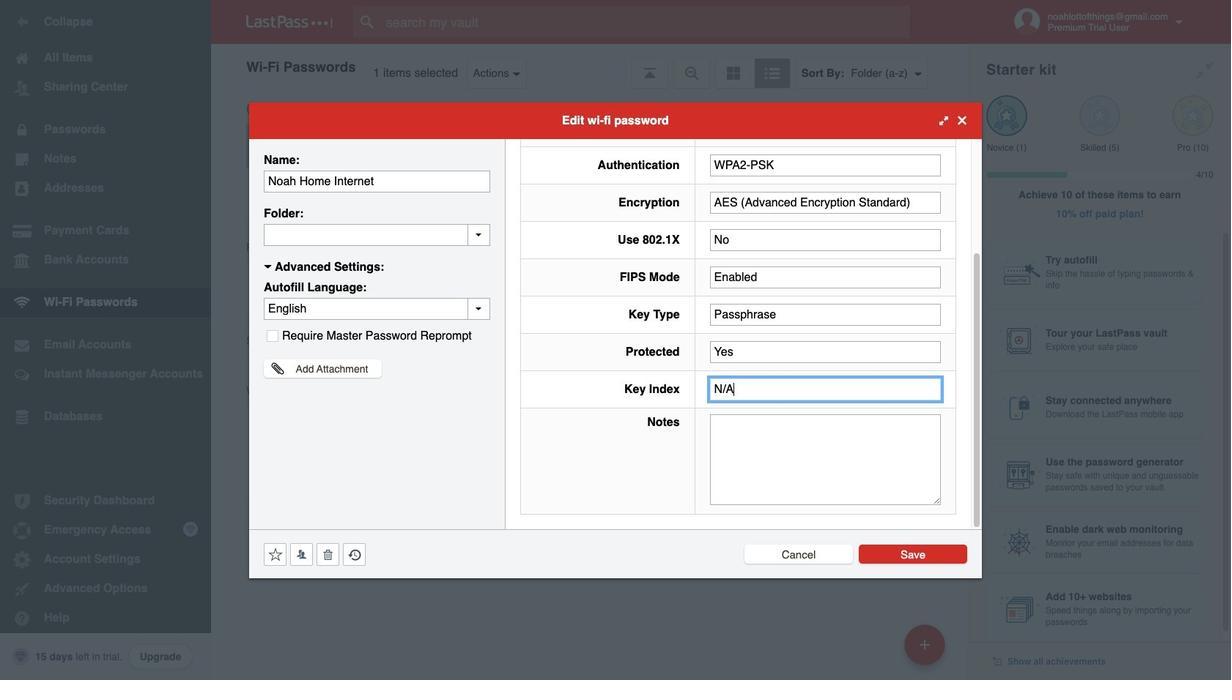 Task type: vqa. For each thing, say whether or not it's contained in the screenshot.
New item navigation
yes



Task type: locate. For each thing, give the bounding box(es) containing it.
vault options navigation
[[211, 44, 969, 88]]

Search search field
[[353, 6, 939, 38]]

lastpass image
[[246, 15, 333, 29]]

None text field
[[264, 170, 490, 192], [264, 224, 490, 246], [710, 341, 941, 363], [264, 170, 490, 192], [264, 224, 490, 246], [710, 341, 941, 363]]

search my vault text field
[[353, 6, 939, 38]]

dialog
[[249, 0, 982, 579]]

None text field
[[710, 154, 941, 176], [710, 192, 941, 214], [710, 229, 941, 251], [710, 266, 941, 288], [710, 304, 941, 326], [710, 379, 941, 401], [710, 414, 941, 505], [710, 154, 941, 176], [710, 192, 941, 214], [710, 229, 941, 251], [710, 266, 941, 288], [710, 304, 941, 326], [710, 379, 941, 401], [710, 414, 941, 505]]



Task type: describe. For each thing, give the bounding box(es) containing it.
main navigation navigation
[[0, 0, 211, 681]]

new item navigation
[[899, 621, 954, 681]]

new item image
[[920, 640, 930, 650]]



